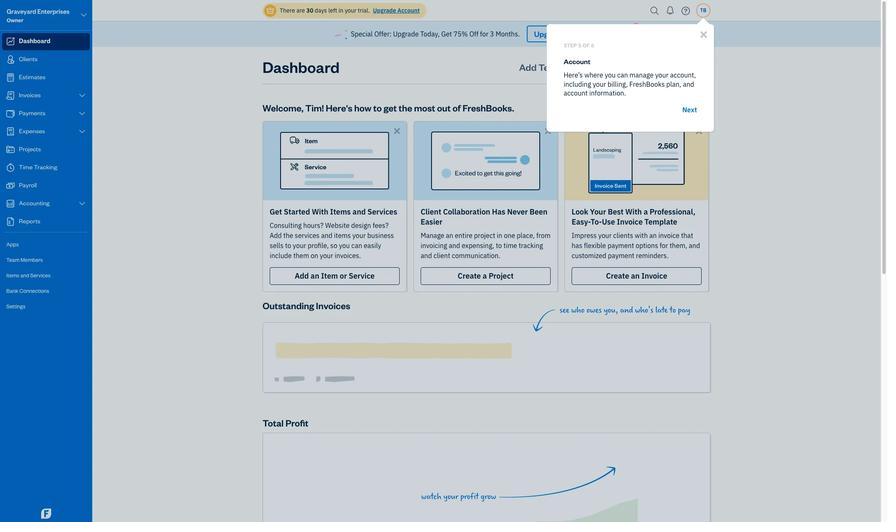 Task type: describe. For each thing, give the bounding box(es) containing it.
that
[[681, 231, 693, 240]]

your left trial.
[[345, 7, 356, 14]]

outstanding
[[263, 300, 314, 312]]

0 vertical spatial items
[[330, 207, 351, 217]]

chevron large down image for payment image
[[78, 110, 86, 117]]

there are 30 days left in your trial. upgrade account
[[280, 7, 420, 14]]

here's
[[564, 71, 583, 79]]

there
[[280, 7, 295, 14]]

trial.
[[358, 7, 370, 14]]

upgrade right trial.
[[373, 7, 396, 14]]

payment image
[[5, 109, 16, 118]]

client
[[421, 207, 441, 217]]

apps
[[6, 241, 19, 248]]

with
[[635, 231, 648, 240]]

main element
[[0, 0, 113, 523]]

for inside impress your clients with an invoice that has flexible payment options for them, and customized payment reminders.
[[660, 241, 668, 250]]

now
[[566, 29, 581, 39]]

create for create an invoice
[[606, 271, 629, 281]]

0 horizontal spatial for
[[480, 30, 488, 38]]

create an invoice link
[[572, 267, 702, 285]]

settings
[[6, 303, 26, 310]]

you inside 'here's where you can manage your account, including your billing, freshbooks plan, and account information.'
[[605, 71, 616, 79]]

owes
[[587, 306, 602, 315]]

project image
[[5, 146, 16, 154]]

invoicing
[[421, 241, 447, 250]]

an for manage an entire project in one place, from invoicing and expensing, to time tracking and client communication.
[[446, 231, 453, 240]]

dashboard image
[[5, 37, 16, 46]]

chevron large down image
[[80, 10, 88, 20]]

days
[[315, 7, 327, 14]]

chart image
[[5, 200, 16, 208]]

timer image
[[5, 164, 16, 172]]

owner
[[7, 17, 23, 23]]

and inside 'here's where you can manage your account, including your billing, freshbooks plan, and account information.'
[[683, 80, 694, 88]]

search image
[[648, 4, 661, 17]]

1 horizontal spatial get
[[441, 30, 452, 38]]

special
[[351, 30, 373, 38]]

to left the get
[[373, 102, 382, 114]]

an for create an invoice
[[631, 271, 640, 281]]

grow
[[481, 492, 496, 502]]

and down invoicing
[[421, 252, 432, 260]]

your right on
[[320, 252, 333, 260]]

1 horizontal spatial services
[[368, 207, 397, 217]]

apps link
[[2, 237, 90, 252]]

bank
[[6, 288, 18, 294]]

can inside 'here's where you can manage your account, including your billing, freshbooks plan, and account information.'
[[617, 71, 628, 79]]

consulting hours? website design fees? add the services and items your business sells to your profile, so you can easily include them on your invoices.
[[270, 221, 394, 260]]

member
[[564, 61, 599, 73]]

of
[[453, 102, 461, 114]]

manage an entire project in one place, from invoicing and expensing, to time tracking and client communication.
[[421, 231, 551, 260]]

use
[[602, 217, 615, 227]]

sells
[[270, 241, 284, 250]]

×
[[700, 26, 708, 41]]

your inside impress your clients with an invoice that has flexible payment options for them, and customized payment reminders.
[[598, 231, 612, 240]]

× dialog
[[547, 24, 714, 132]]

items inside main element
[[6, 272, 19, 279]]

dismiss image
[[543, 126, 553, 136]]

chevron large down image for chart icon
[[78, 200, 86, 207]]

project
[[489, 271, 514, 281]]

crown image
[[266, 6, 275, 15]]

watch
[[421, 492, 442, 502]]

estimate image
[[5, 73, 16, 82]]

invoice image
[[5, 91, 16, 100]]

connections
[[19, 288, 49, 294]]

team members link
[[2, 253, 90, 268]]

see who owes you, and who's late to pay
[[560, 306, 690, 315]]

0 horizontal spatial account
[[397, 7, 420, 14]]

a inside create a project link
[[483, 271, 487, 281]]

an for add an item or service
[[311, 271, 319, 281]]

or
[[340, 271, 347, 281]]

best
[[608, 207, 624, 217]]

services
[[295, 231, 320, 240]]

profile,
[[308, 241, 329, 250]]

add team member
[[519, 61, 599, 73]]

plan,
[[666, 80, 681, 88]]

started
[[284, 207, 310, 217]]

chevron large down image for "invoice" image
[[78, 92, 86, 99]]

manage
[[421, 231, 444, 240]]

expense image
[[5, 128, 16, 136]]

freshbooks image
[[39, 509, 53, 519]]

client image
[[5, 55, 16, 64]]

× button
[[700, 26, 708, 41]]

account,
[[670, 71, 696, 79]]

fees?
[[373, 221, 389, 230]]

has
[[572, 241, 582, 250]]

enterprises
[[37, 8, 69, 16]]

freshbooks
[[629, 80, 665, 88]]

your up plan,
[[655, 71, 669, 79]]

invoice
[[658, 231, 680, 240]]

billing,
[[608, 80, 628, 88]]

1 vertical spatial invoice
[[641, 271, 667, 281]]

graveyard
[[7, 8, 36, 16]]

75%
[[454, 30, 468, 38]]

design
[[351, 221, 371, 230]]

1 with from the left
[[312, 207, 328, 217]]

upgrade right 'offer:'
[[393, 30, 419, 38]]

tracking
[[519, 241, 543, 250]]

hours?
[[303, 221, 324, 230]]

invoice inside look your best with a professional, easy-to-use invoice template
[[617, 217, 643, 227]]

report image
[[5, 218, 16, 226]]

items and services
[[6, 272, 51, 279]]

template
[[645, 217, 677, 227]]

flexible
[[584, 241, 606, 250]]

you inside consulting hours? website design fees? add the services and items your business sells to your profile, so you can easily include them on your invoices.
[[339, 241, 350, 250]]

project
[[474, 231, 495, 240]]

late
[[655, 306, 668, 315]]

to inside manage an entire project in one place, from invoicing and expensing, to time tracking and client communication.
[[496, 241, 502, 250]]

account
[[564, 89, 588, 97]]

one
[[504, 231, 515, 240]]

and inside consulting hours? website design fees? add the services and items your business sells to your profile, so you can easily include them on your invoices.
[[321, 231, 332, 240]]

information.
[[589, 89, 626, 97]]

add an item or service link
[[270, 267, 400, 285]]

off
[[469, 30, 479, 38]]

go to help image
[[679, 4, 693, 17]]

from
[[536, 231, 551, 240]]

left
[[328, 7, 337, 14]]



Task type: locate. For each thing, give the bounding box(es) containing it.
the for most
[[399, 102, 412, 114]]

easy-
[[572, 217, 591, 227]]

1 vertical spatial items
[[6, 272, 19, 279]]

0 horizontal spatial dismiss image
[[392, 126, 402, 136]]

an inside manage an entire project in one place, from invoicing and expensing, to time tracking and client communication.
[[446, 231, 453, 240]]

1 vertical spatial get
[[270, 207, 282, 217]]

the inside consulting hours? website design fees? add the services and items your business sells to your profile, so you can easily include them on your invoices.
[[283, 231, 293, 240]]

0 vertical spatial payment
[[608, 241, 634, 250]]

get
[[384, 102, 397, 114]]

next
[[682, 106, 697, 114]]

0 horizontal spatial with
[[312, 207, 328, 217]]

and down that at the top of page
[[689, 241, 700, 250]]

0 vertical spatial services
[[368, 207, 397, 217]]

1 vertical spatial a
[[483, 271, 487, 281]]

of
[[583, 42, 590, 49]]

1 create from the left
[[458, 271, 481, 281]]

been
[[530, 207, 548, 217]]

chevron large down image
[[78, 92, 86, 99], [78, 110, 86, 117], [78, 128, 86, 135], [78, 200, 86, 207]]

1 horizontal spatial the
[[399, 102, 412, 114]]

3 chevron large down image from the top
[[78, 128, 86, 135]]

who
[[571, 306, 585, 315]]

and up so
[[321, 231, 332, 240]]

include
[[270, 252, 292, 260]]

business
[[367, 231, 394, 240]]

who's
[[635, 306, 654, 315]]

add inside consulting hours? website design fees? add the services and items your business sells to your profile, so you can easily include them on your invoices.
[[270, 231, 282, 240]]

add up sells
[[270, 231, 282, 240]]

1 horizontal spatial team
[[539, 61, 562, 73]]

upgrade now
[[534, 29, 581, 39]]

special offer: upgrade today, get 75% off for 3 months.
[[351, 30, 520, 38]]

welcome, tim! here's how to get the most out of freshbooks.
[[263, 102, 514, 114]]

add an item or service
[[295, 271, 375, 281]]

the right the get
[[399, 102, 412, 114]]

0 vertical spatial account
[[397, 7, 420, 14]]

1 horizontal spatial create
[[606, 271, 629, 281]]

an inside impress your clients with an invoice that has flexible payment options for them, and customized payment reminders.
[[649, 231, 657, 240]]

watch your profit grow
[[421, 492, 496, 502]]

impress your clients with an invoice that has flexible payment options for them, and customized payment reminders.
[[572, 231, 700, 260]]

an down reminders.
[[631, 271, 640, 281]]

to left pay
[[670, 306, 676, 315]]

0 vertical spatial you
[[605, 71, 616, 79]]

add for add team member
[[519, 61, 537, 73]]

collaboration
[[443, 207, 490, 217]]

add down months.
[[519, 61, 537, 73]]

consulting
[[270, 221, 302, 230]]

invoice up clients
[[617, 217, 643, 227]]

to inside consulting hours? website design fees? add the services and items your business sells to your profile, so you can easily include them on your invoices.
[[285, 241, 291, 250]]

dismiss image down the get
[[392, 126, 402, 136]]

here's where you can manage your account, including your billing, freshbooks plan, and account information.
[[564, 71, 698, 97]]

step
[[564, 42, 577, 49]]

can up billing,
[[617, 71, 628, 79]]

and down team members
[[20, 272, 29, 279]]

easily
[[364, 241, 381, 250]]

items up the website
[[330, 207, 351, 217]]

get up consulting
[[270, 207, 282, 217]]

to right sells
[[285, 241, 291, 250]]

0 horizontal spatial the
[[283, 231, 293, 240]]

0 horizontal spatial can
[[351, 241, 362, 250]]

look
[[572, 207, 588, 217]]

impress
[[572, 231, 597, 240]]

create a project link
[[421, 267, 551, 285]]

bank connections
[[6, 288, 49, 294]]

30
[[306, 7, 313, 14]]

you down items
[[339, 241, 350, 250]]

look your best with a professional, easy-to-use invoice template
[[572, 207, 695, 227]]

out
[[437, 102, 451, 114]]

add down them in the top of the page
[[295, 271, 309, 281]]

never
[[507, 207, 528, 217]]

welcome,
[[263, 102, 303, 114]]

2 horizontal spatial add
[[519, 61, 537, 73]]

account inside × dialog
[[564, 57, 590, 66]]

add
[[519, 61, 537, 73], [270, 231, 282, 240], [295, 271, 309, 281]]

outstanding invoices
[[263, 300, 350, 312]]

a
[[644, 207, 648, 217], [483, 271, 487, 281]]

2 chevron large down image from the top
[[78, 110, 86, 117]]

1 horizontal spatial for
[[660, 241, 668, 250]]

to
[[373, 102, 382, 114], [285, 241, 291, 250], [496, 241, 502, 250], [670, 306, 676, 315]]

offer:
[[374, 30, 392, 38]]

1 chevron large down image from the top
[[78, 92, 86, 99]]

upgrade up step
[[534, 29, 564, 39]]

2 with from the left
[[625, 207, 642, 217]]

tim!
[[305, 102, 324, 114]]

and right you,
[[620, 306, 633, 315]]

create up you,
[[606, 271, 629, 281]]

profit
[[286, 417, 309, 429]]

0 horizontal spatial get
[[270, 207, 282, 217]]

0 horizontal spatial team
[[6, 257, 20, 263]]

in left one
[[497, 231, 502, 240]]

2 create from the left
[[606, 271, 629, 281]]

0 vertical spatial invoice
[[617, 217, 643, 227]]

0 vertical spatial in
[[339, 7, 343, 14]]

and down account, at right top
[[683, 80, 694, 88]]

an right with
[[649, 231, 657, 240]]

in right left at the top of page
[[339, 7, 343, 14]]

4 chevron large down image from the top
[[78, 200, 86, 207]]

an left item
[[311, 271, 319, 281]]

create for create a project
[[458, 271, 481, 281]]

0 horizontal spatial items
[[6, 272, 19, 279]]

in
[[339, 7, 343, 14], [497, 231, 502, 240]]

with up hours?
[[312, 207, 328, 217]]

dismiss image
[[392, 126, 402, 136], [694, 126, 704, 136]]

pay
[[678, 306, 690, 315]]

and inside impress your clients with an invoice that has flexible payment options for them, and customized payment reminders.
[[689, 241, 700, 250]]

add for add an item or service
[[295, 271, 309, 281]]

0 vertical spatial can
[[617, 71, 628, 79]]

an left entire
[[446, 231, 453, 240]]

0 horizontal spatial add
[[270, 231, 282, 240]]

0 vertical spatial add
[[519, 61, 537, 73]]

1 vertical spatial the
[[283, 231, 293, 240]]

dashboard
[[263, 57, 340, 77]]

create down communication.
[[458, 271, 481, 281]]

1 vertical spatial team
[[6, 257, 20, 263]]

expensing,
[[462, 241, 494, 250]]

easier
[[421, 217, 442, 227]]

dismiss image for get started with items and services
[[392, 126, 402, 136]]

today,
[[420, 30, 440, 38]]

1 vertical spatial services
[[30, 272, 51, 279]]

items
[[334, 231, 351, 240]]

are
[[296, 7, 305, 14]]

including
[[564, 80, 591, 88]]

a up template
[[644, 207, 648, 217]]

1 horizontal spatial in
[[497, 231, 502, 240]]

0 vertical spatial the
[[399, 102, 412, 114]]

total
[[263, 417, 284, 429]]

get left 75%
[[441, 30, 452, 38]]

1 horizontal spatial you
[[605, 71, 616, 79]]

next button
[[682, 106, 697, 114]]

time
[[504, 241, 517, 250]]

0 vertical spatial a
[[644, 207, 648, 217]]

a inside look your best with a professional, easy-to-use invoice template
[[644, 207, 648, 217]]

team down apps
[[6, 257, 20, 263]]

0 horizontal spatial create
[[458, 271, 481, 281]]

1 vertical spatial account
[[564, 57, 590, 66]]

1 dismiss image from the left
[[392, 126, 402, 136]]

services inside main element
[[30, 272, 51, 279]]

and inside main element
[[20, 272, 29, 279]]

account up special offer: upgrade today, get 75% off for 3 months.
[[397, 7, 420, 14]]

and down entire
[[449, 241, 460, 250]]

account
[[397, 7, 420, 14], [564, 57, 590, 66]]

manage
[[630, 71, 654, 79]]

1 vertical spatial payment
[[608, 252, 634, 260]]

with right "best" on the top right of page
[[625, 207, 642, 217]]

your up them in the top of the page
[[293, 241, 306, 250]]

1 vertical spatial for
[[660, 241, 668, 250]]

1 horizontal spatial add
[[295, 271, 309, 281]]

payment
[[608, 241, 634, 250], [608, 252, 634, 260]]

with inside look your best with a professional, easy-to-use invoice template
[[625, 207, 642, 217]]

freshbooks.
[[463, 102, 514, 114]]

team left here's
[[539, 61, 562, 73]]

get started with items and services
[[270, 207, 397, 217]]

them,
[[670, 241, 687, 250]]

services up fees?
[[368, 207, 397, 217]]

upgrade
[[373, 7, 396, 14], [534, 29, 564, 39], [393, 30, 419, 38]]

account up here's
[[564, 57, 590, 66]]

has
[[492, 207, 505, 217]]

1 horizontal spatial can
[[617, 71, 628, 79]]

1 horizontal spatial with
[[625, 207, 642, 217]]

total profit
[[263, 417, 309, 429]]

items up the bank
[[6, 272, 19, 279]]

place,
[[517, 231, 535, 240]]

client
[[434, 252, 450, 260]]

entire
[[455, 231, 473, 240]]

months.
[[496, 30, 520, 38]]

your down the 'use'
[[598, 231, 612, 240]]

1 vertical spatial in
[[497, 231, 502, 240]]

1 horizontal spatial account
[[564, 57, 590, 66]]

in inside manage an entire project in one place, from invoicing and expensing, to time tracking and client communication.
[[497, 231, 502, 240]]

1 vertical spatial can
[[351, 241, 362, 250]]

0 horizontal spatial a
[[483, 271, 487, 281]]

communication.
[[452, 252, 500, 260]]

so
[[330, 241, 337, 250]]

2 vertical spatial add
[[295, 271, 309, 281]]

0 vertical spatial for
[[480, 30, 488, 38]]

for down invoice
[[660, 241, 668, 250]]

to left time on the right of page
[[496, 241, 502, 250]]

6
[[591, 42, 594, 49]]

options
[[636, 241, 658, 250]]

dismiss image down next button at the top right
[[694, 126, 704, 136]]

customized
[[572, 252, 606, 260]]

0 horizontal spatial you
[[339, 241, 350, 250]]

team inside button
[[539, 61, 562, 73]]

services down team members link
[[30, 272, 51, 279]]

dismiss image for look your best with a professional, easy-to-use invoice template
[[694, 126, 704, 136]]

0 vertical spatial team
[[539, 61, 562, 73]]

on
[[311, 252, 318, 260]]

settings link
[[2, 299, 90, 314]]

item
[[321, 271, 338, 281]]

most
[[414, 102, 435, 114]]

clients
[[613, 231, 633, 240]]

1 horizontal spatial items
[[330, 207, 351, 217]]

your left profit
[[443, 492, 458, 502]]

you,
[[604, 306, 618, 315]]

0 vertical spatial get
[[441, 30, 452, 38]]

team inside main element
[[6, 257, 20, 263]]

and up design
[[353, 207, 366, 217]]

the down consulting
[[283, 231, 293, 240]]

service
[[349, 271, 375, 281]]

1 vertical spatial you
[[339, 241, 350, 250]]

to-
[[591, 217, 602, 227]]

the for services
[[283, 231, 293, 240]]

create a project
[[458, 271, 514, 281]]

create an invoice
[[606, 271, 667, 281]]

0 horizontal spatial services
[[30, 272, 51, 279]]

money image
[[5, 182, 16, 190]]

chevron large down image for expense 'image'
[[78, 128, 86, 135]]

your down where
[[593, 80, 606, 88]]

1 horizontal spatial dismiss image
[[694, 126, 704, 136]]

add inside button
[[519, 61, 537, 73]]

1 horizontal spatial a
[[644, 207, 648, 217]]

you up billing,
[[605, 71, 616, 79]]

invoice down reminders.
[[641, 271, 667, 281]]

a left project
[[483, 271, 487, 281]]

your
[[345, 7, 356, 14], [655, 71, 669, 79], [593, 80, 606, 88], [352, 231, 366, 240], [598, 231, 612, 240], [293, 241, 306, 250], [320, 252, 333, 260], [443, 492, 458, 502]]

with
[[312, 207, 328, 217], [625, 207, 642, 217]]

them
[[293, 252, 309, 260]]

upgrade account link
[[371, 7, 420, 14]]

reminders.
[[636, 252, 669, 260]]

team
[[539, 61, 562, 73], [6, 257, 20, 263]]

can up invoices.
[[351, 241, 362, 250]]

can inside consulting hours? website design fees? add the services and items your business sells to your profile, so you can easily include them on your invoices.
[[351, 241, 362, 250]]

1 vertical spatial add
[[270, 231, 282, 240]]

your down design
[[352, 231, 366, 240]]

2 dismiss image from the left
[[694, 126, 704, 136]]

for left 3
[[480, 30, 488, 38]]

0 horizontal spatial in
[[339, 7, 343, 14]]

your
[[590, 207, 606, 217]]



Task type: vqa. For each thing, say whether or not it's contained in the screenshot.
profitable
no



